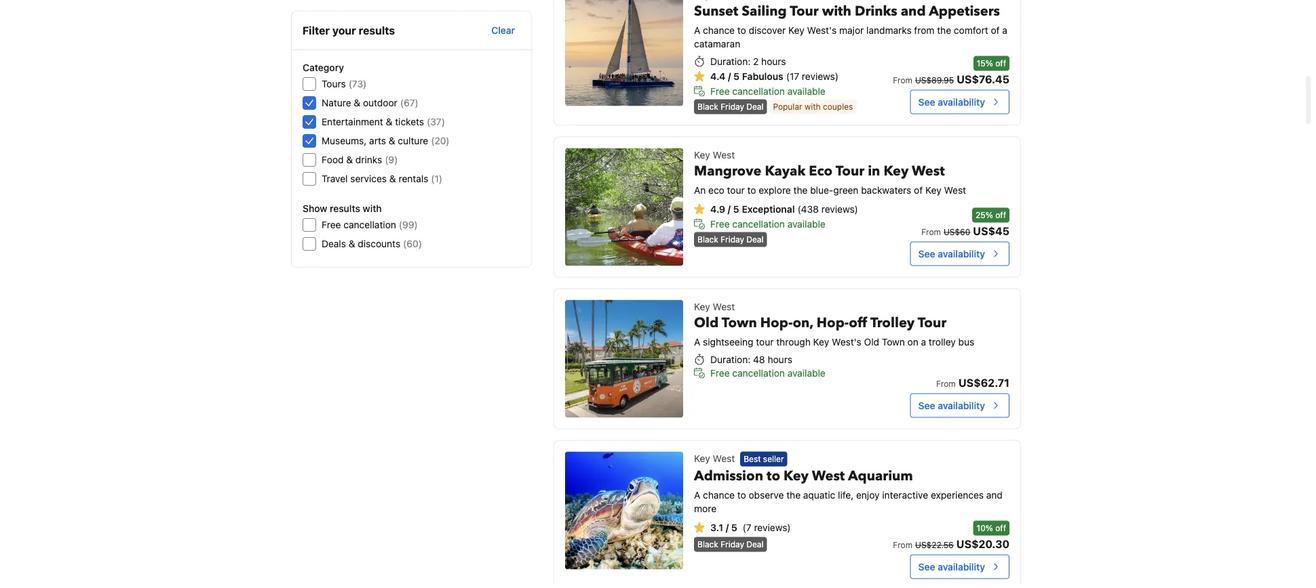 Task type: locate. For each thing, give the bounding box(es) containing it.
see availability down us$60
[[918, 248, 985, 259]]

4.4
[[710, 70, 726, 82]]

with
[[822, 2, 851, 20], [805, 102, 821, 111], [363, 203, 382, 214]]

5 for 4.4 / 5
[[733, 70, 739, 82]]

free cancellation available down "exceptional"
[[710, 218, 826, 230]]

results up free cancellation (99)
[[330, 203, 360, 214]]

see availability down from us$22.56 us$20.30
[[918, 562, 985, 573]]

1 horizontal spatial tour
[[756, 336, 774, 348]]

duration: up '4.4'
[[710, 56, 751, 67]]

deal down fabulous
[[747, 102, 764, 111]]

west's right through
[[832, 336, 862, 348]]

west's left major
[[807, 24, 837, 35]]

duration: down sightseeing
[[710, 354, 751, 365]]

tour inside key west mangrove kayak eco tour in key west an eco tour to explore the blue-green backwaters of key west
[[836, 162, 865, 180]]

1 vertical spatial friday
[[721, 235, 744, 244]]

availability
[[938, 96, 985, 107], [938, 248, 985, 259], [938, 400, 985, 411], [938, 562, 985, 573]]

duration:
[[710, 56, 751, 67], [710, 354, 751, 365]]

1 availability from the top
[[938, 96, 985, 107]]

1 vertical spatial town
[[882, 336, 905, 348]]

0 vertical spatial free cancellation available
[[710, 85, 826, 97]]

0 vertical spatial and
[[901, 2, 926, 20]]

0 horizontal spatial hop-
[[760, 314, 793, 332]]

5 right 4.9
[[733, 203, 739, 215]]

0 vertical spatial black
[[698, 102, 718, 111]]

3 black from the top
[[698, 540, 718, 550]]

rentals
[[399, 173, 428, 185]]

reviews) right '(7'
[[754, 523, 791, 534]]

2 see availability from the top
[[918, 248, 985, 259]]

blue-
[[810, 184, 833, 196]]

0 horizontal spatial of
[[914, 184, 923, 196]]

black friday deal down 4.9
[[698, 235, 764, 244]]

a up the catamaran
[[694, 24, 700, 35]]

see availability for sunset sailing tour with drinks and appetisers
[[918, 96, 985, 107]]

0 vertical spatial tour
[[727, 184, 745, 196]]

0 vertical spatial 5
[[733, 70, 739, 82]]

& down (9)
[[389, 173, 396, 185]]

1 vertical spatial a
[[921, 336, 926, 348]]

2 vertical spatial available
[[788, 368, 826, 379]]

see availability
[[918, 96, 985, 107], [918, 248, 985, 259], [918, 400, 985, 411], [918, 562, 985, 573]]

town up sightseeing
[[722, 314, 757, 332]]

1 vertical spatial hours
[[768, 354, 792, 365]]

10%
[[977, 524, 993, 534]]

key up mangrove
[[694, 149, 710, 160]]

1 vertical spatial /
[[728, 203, 731, 215]]

with right popular
[[805, 102, 821, 111]]

4.4 / 5 fabulous (17 reviews)
[[710, 70, 839, 82]]

key up 'admission'
[[694, 453, 710, 464]]

0 vertical spatial with
[[822, 2, 851, 20]]

deals
[[322, 238, 346, 250]]

west
[[713, 149, 735, 160], [912, 162, 945, 180], [944, 184, 966, 196], [713, 301, 735, 312], [713, 453, 735, 464], [812, 467, 845, 486]]

1 duration: from the top
[[710, 56, 751, 67]]

from us$60 us$45
[[921, 224, 1010, 237]]

of inside key west mangrove kayak eco tour in key west an eco tour to explore the blue-green backwaters of key west
[[914, 184, 923, 196]]

from
[[893, 76, 913, 85], [921, 228, 941, 237], [936, 379, 956, 389], [893, 541, 913, 551]]

from left us$22.56
[[893, 541, 913, 551]]

cancellation down 48
[[732, 368, 785, 379]]

black down 3.1
[[698, 540, 718, 550]]

0 vertical spatial a
[[694, 24, 700, 35]]

1 horizontal spatial hop-
[[817, 314, 849, 332]]

travel services & rentals (1)
[[322, 173, 442, 185]]

see down 'us$89.95'
[[918, 96, 935, 107]]

& for drinks
[[346, 154, 353, 166]]

1 a from the top
[[694, 24, 700, 35]]

popular
[[773, 102, 802, 111]]

a for old town hop-on, hop-off trolley tour
[[921, 336, 926, 348]]

chance inside sunset sailing tour with drinks and appetisers a chance to discover key west's major landmarks from the comfort of a catamaran
[[703, 24, 735, 35]]

cancellation down fabulous
[[732, 85, 785, 97]]

1 vertical spatial results
[[330, 203, 360, 214]]

off inside key west old town hop-on, hop-off trolley tour a sightseeing tour through key west's old town on a trolley bus
[[849, 314, 867, 332]]

2 vertical spatial with
[[363, 203, 382, 214]]

& for tickets
[[386, 116, 392, 128]]

us$60
[[944, 228, 970, 237]]

trolley
[[929, 336, 956, 348]]

2 black friday deal from the top
[[698, 235, 764, 244]]

from inside the from us$60 us$45
[[921, 228, 941, 237]]

1 vertical spatial and
[[986, 490, 1003, 501]]

town down trolley
[[882, 336, 905, 348]]

hours
[[761, 56, 786, 67], [768, 354, 792, 365]]

1 horizontal spatial old
[[864, 336, 879, 348]]

available
[[788, 85, 826, 97], [788, 218, 826, 230], [788, 368, 826, 379]]

key down seller
[[784, 467, 809, 486]]

eco
[[708, 184, 724, 196]]

friday down '(7'
[[721, 540, 744, 550]]

the right from
[[937, 24, 951, 35]]

0 vertical spatial /
[[728, 70, 731, 82]]

10% off
[[977, 524, 1006, 534]]

a right the comfort
[[1002, 24, 1007, 35]]

3 a from the top
[[694, 490, 700, 501]]

major
[[839, 24, 864, 35]]

availability down us$60
[[938, 248, 985, 259]]

0 vertical spatial town
[[722, 314, 757, 332]]

0 horizontal spatial old
[[694, 314, 719, 332]]

4 availability from the top
[[938, 562, 985, 573]]

the inside key west mangrove kayak eco tour in key west an eco tour to explore the blue-green backwaters of key west
[[794, 184, 808, 196]]

& for discounts
[[349, 238, 355, 250]]

from us$22.56 us$20.30
[[893, 538, 1010, 551]]

black
[[698, 102, 718, 111], [698, 235, 718, 244], [698, 540, 718, 550]]

0 vertical spatial available
[[788, 85, 826, 97]]

see availability for mangrove kayak eco tour in key west
[[918, 248, 985, 259]]

4 see from the top
[[918, 562, 935, 573]]

see down on
[[918, 400, 935, 411]]

hop-
[[760, 314, 793, 332], [817, 314, 849, 332]]

admission to key west aquarium image
[[565, 452, 683, 570]]

key right discover
[[788, 24, 804, 35]]

2 available from the top
[[788, 218, 826, 230]]

0 vertical spatial black friday deal
[[698, 102, 764, 111]]

chance up more
[[703, 490, 735, 501]]

us$22.56
[[915, 541, 954, 551]]

2 horizontal spatial with
[[822, 2, 851, 20]]

hours up 4.4 / 5 fabulous (17 reviews)
[[761, 56, 786, 67]]

(1)
[[431, 173, 442, 185]]

1 horizontal spatial tour
[[836, 162, 865, 180]]

popular with couples
[[773, 102, 853, 111]]

black friday deal
[[698, 102, 764, 111], [698, 235, 764, 244], [698, 540, 764, 550]]

off
[[995, 59, 1006, 68], [995, 211, 1006, 220], [849, 314, 867, 332], [995, 524, 1006, 534]]

west inside admission to key west aquarium a chance to observe the aquatic life, enjoy interactive experiences and more
[[812, 467, 845, 486]]

a right on
[[921, 336, 926, 348]]

deal down "exceptional"
[[747, 235, 764, 244]]

3 see from the top
[[918, 400, 935, 411]]

1 vertical spatial deal
[[747, 235, 764, 244]]

us$62.71
[[959, 376, 1010, 389]]

reviews) right (17
[[802, 70, 839, 82]]

1 vertical spatial available
[[788, 218, 826, 230]]

and up 10% off
[[986, 490, 1003, 501]]

1 vertical spatial duration:
[[710, 354, 751, 365]]

0 vertical spatial old
[[694, 314, 719, 332]]

2 a from the top
[[694, 336, 700, 348]]

0 horizontal spatial and
[[901, 2, 926, 20]]

off right 10%
[[995, 524, 1006, 534]]

(37)
[[427, 116, 445, 128]]

tour right eco
[[727, 184, 745, 196]]

1 vertical spatial west's
[[832, 336, 862, 348]]

0 vertical spatial results
[[359, 24, 395, 37]]

1 horizontal spatial of
[[991, 24, 1000, 35]]

kayak
[[765, 162, 806, 180]]

see down us$22.56
[[918, 562, 935, 573]]

2 free cancellation available from the top
[[710, 218, 826, 230]]

chance
[[703, 24, 735, 35], [703, 490, 735, 501]]

see
[[918, 96, 935, 107], [918, 248, 935, 259], [918, 400, 935, 411], [918, 562, 935, 573]]

west up aquatic
[[812, 467, 845, 486]]

5 right '4.4'
[[733, 70, 739, 82]]

from us$89.95 us$76.45
[[893, 72, 1010, 85]]

2 vertical spatial black
[[698, 540, 718, 550]]

a inside admission to key west aquarium a chance to observe the aquatic life, enjoy interactive experiences and more
[[694, 490, 700, 501]]

the
[[937, 24, 951, 35], [794, 184, 808, 196], [786, 490, 801, 501]]

1 see from the top
[[918, 96, 935, 107]]

free
[[710, 85, 730, 97], [710, 218, 730, 230], [322, 219, 341, 231], [710, 368, 730, 379]]

available up popular with couples
[[788, 85, 826, 97]]

1 vertical spatial with
[[805, 102, 821, 111]]

0 vertical spatial friday
[[721, 102, 744, 111]]

2 vertical spatial friday
[[721, 540, 744, 550]]

2 vertical spatial black friday deal
[[698, 540, 764, 550]]

west up sightseeing
[[713, 301, 735, 312]]

tour inside key west old town hop-on, hop-off trolley tour a sightseeing tour through key west's old town on a trolley bus
[[756, 336, 774, 348]]

see down the from us$60 us$45
[[918, 248, 935, 259]]

a up more
[[694, 490, 700, 501]]

black down 4.9
[[698, 235, 718, 244]]

2 vertical spatial a
[[694, 490, 700, 501]]

with inside sunset sailing tour with drinks and appetisers a chance to discover key west's major landmarks from the comfort of a catamaran
[[822, 2, 851, 20]]

with up major
[[822, 2, 851, 20]]

of
[[991, 24, 1000, 35], [914, 184, 923, 196]]

west's
[[807, 24, 837, 35], [832, 336, 862, 348]]

key down on, on the right bottom of the page
[[813, 336, 829, 348]]

a inside sunset sailing tour with drinks and appetisers a chance to discover key west's major landmarks from the comfort of a catamaran
[[1002, 24, 1007, 35]]

west up mangrove
[[713, 149, 735, 160]]

experiences
[[931, 490, 984, 501]]

results right your
[[359, 24, 395, 37]]

from for admission to key west aquarium
[[893, 541, 913, 551]]

0 vertical spatial reviews)
[[802, 70, 839, 82]]

2 availability from the top
[[938, 248, 985, 259]]

0 vertical spatial the
[[937, 24, 951, 35]]

1 vertical spatial tour
[[756, 336, 774, 348]]

/
[[728, 70, 731, 82], [728, 203, 731, 215], [726, 523, 729, 534]]

hop- right on, on the right bottom of the page
[[817, 314, 849, 332]]

explore
[[759, 184, 791, 196]]

from inside from us$22.56 us$20.30
[[893, 541, 913, 551]]

1 see availability from the top
[[918, 96, 985, 107]]

duration: for west
[[710, 354, 751, 365]]

off right the "25%"
[[995, 211, 1006, 220]]

free cancellation available down 48
[[710, 368, 826, 379]]

& right food
[[346, 154, 353, 166]]

4 see availability from the top
[[918, 562, 985, 573]]

& down (73) at the top left of page
[[354, 97, 360, 109]]

1 vertical spatial chance
[[703, 490, 735, 501]]

to down 'admission'
[[737, 490, 746, 501]]

see for sunset sailing tour with drinks and appetisers
[[918, 96, 935, 107]]

2 vertical spatial tour
[[918, 314, 947, 332]]

of for sunset sailing tour with drinks and appetisers
[[991, 24, 1000, 35]]

(438
[[798, 203, 819, 215]]

1 vertical spatial the
[[794, 184, 808, 196]]

the up (438
[[794, 184, 808, 196]]

cancellation down "exceptional"
[[732, 218, 785, 230]]

deal down 3.1 / 5 (7 reviews)
[[747, 540, 764, 550]]

0 vertical spatial deal
[[747, 102, 764, 111]]

tour
[[790, 2, 819, 20], [836, 162, 865, 180], [918, 314, 947, 332]]

1 chance from the top
[[703, 24, 735, 35]]

reviews) for (17 reviews)
[[802, 70, 839, 82]]

2 chance from the top
[[703, 490, 735, 501]]

availability down from us$89.95 us$76.45
[[938, 96, 985, 107]]

1 vertical spatial black friday deal
[[698, 235, 764, 244]]

1 hop- from the left
[[760, 314, 793, 332]]

key up sightseeing
[[694, 301, 710, 312]]

tour up green
[[836, 162, 865, 180]]

category
[[303, 62, 344, 73]]

3 black friday deal from the top
[[698, 540, 764, 550]]

available for hop-
[[788, 368, 826, 379]]

& up "museums, arts & culture (20)"
[[386, 116, 392, 128]]

of right the comfort
[[991, 24, 1000, 35]]

2 vertical spatial the
[[786, 490, 801, 501]]

1 horizontal spatial a
[[1002, 24, 1007, 35]]

availability down from us$22.56 us$20.30
[[938, 562, 985, 573]]

off right "15%"
[[995, 59, 1006, 68]]

2 vertical spatial free cancellation available
[[710, 368, 826, 379]]

1 vertical spatial old
[[864, 336, 879, 348]]

2 see from the top
[[918, 248, 935, 259]]

/ right 3.1
[[726, 523, 729, 534]]

tour up 48
[[756, 336, 774, 348]]

reviews) down green
[[821, 203, 858, 215]]

from left 'us$62.71' on the right of page
[[936, 379, 956, 389]]

west right in in the right top of the page
[[912, 162, 945, 180]]

old
[[694, 314, 719, 332], [864, 336, 879, 348]]

/ for 4.4
[[728, 70, 731, 82]]

see for old town hop-on, hop-off trolley tour
[[918, 400, 935, 411]]

5 for 4.9 / 5
[[733, 203, 739, 215]]

3 free cancellation available from the top
[[710, 368, 826, 379]]

0 horizontal spatial a
[[921, 336, 926, 348]]

cancellation
[[732, 85, 785, 97], [732, 218, 785, 230], [344, 219, 396, 231], [732, 368, 785, 379]]

0 vertical spatial of
[[991, 24, 1000, 35]]

(17
[[786, 70, 799, 82]]

outdoor
[[363, 97, 397, 109]]

a inside key west old town hop-on, hop-off trolley tour a sightseeing tour through key west's old town on a trolley bus
[[921, 336, 926, 348]]

tour up 'trolley'
[[918, 314, 947, 332]]

5 left '(7'
[[731, 523, 737, 534]]

old down trolley
[[864, 336, 879, 348]]

0 horizontal spatial with
[[363, 203, 382, 214]]

2 vertical spatial /
[[726, 523, 729, 534]]

drinks
[[355, 154, 382, 166]]

3 see availability from the top
[[918, 400, 985, 411]]

1 available from the top
[[788, 85, 826, 97]]

0 horizontal spatial tour
[[727, 184, 745, 196]]

hop- up through
[[760, 314, 793, 332]]

tour
[[727, 184, 745, 196], [756, 336, 774, 348]]

2 horizontal spatial tour
[[918, 314, 947, 332]]

to inside key west mangrove kayak eco tour in key west an eco tour to explore the blue-green backwaters of key west
[[747, 184, 756, 196]]

/ right '4.4'
[[728, 70, 731, 82]]

0 vertical spatial duration:
[[710, 56, 751, 67]]

from inside from us$89.95 us$76.45
[[893, 76, 913, 85]]

25%
[[976, 211, 993, 220]]

of inside sunset sailing tour with drinks and appetisers a chance to discover key west's major landmarks from the comfort of a catamaran
[[991, 24, 1000, 35]]

1 vertical spatial tour
[[836, 162, 865, 180]]

1 vertical spatial 5
[[733, 203, 739, 215]]

availability down from us$62.71
[[938, 400, 985, 411]]

black down '4.4'
[[698, 102, 718, 111]]

with up free cancellation (99)
[[363, 203, 382, 214]]

1 friday from the top
[[721, 102, 744, 111]]

tour right sailing
[[790, 2, 819, 20]]

key up the backwaters
[[884, 162, 909, 180]]

1 vertical spatial black
[[698, 235, 718, 244]]

& right arts
[[389, 135, 395, 147]]

through
[[776, 336, 811, 348]]

the left aquatic
[[786, 490, 801, 501]]

to left discover
[[737, 24, 746, 35]]

and up from
[[901, 2, 926, 20]]

0 vertical spatial west's
[[807, 24, 837, 35]]

0 vertical spatial chance
[[703, 24, 735, 35]]

1 vertical spatial of
[[914, 184, 923, 196]]

free up deals
[[322, 219, 341, 231]]

key west mangrove kayak eco tour in key west an eco tour to explore the blue-green backwaters of key west
[[694, 149, 966, 196]]

1 vertical spatial reviews)
[[821, 203, 858, 215]]

to
[[737, 24, 746, 35], [747, 184, 756, 196], [767, 467, 780, 486], [737, 490, 746, 501]]

from left us$60
[[921, 228, 941, 237]]

2 duration: from the top
[[710, 354, 751, 365]]

2 vertical spatial deal
[[747, 540, 764, 550]]

1 horizontal spatial with
[[805, 102, 821, 111]]

0 vertical spatial hours
[[761, 56, 786, 67]]

0 horizontal spatial town
[[722, 314, 757, 332]]

2 hop- from the left
[[817, 314, 849, 332]]

show results with
[[303, 203, 382, 214]]

0 vertical spatial tour
[[790, 2, 819, 20]]

3 available from the top
[[788, 368, 826, 379]]

1 horizontal spatial and
[[986, 490, 1003, 501]]

/ right 4.9
[[728, 203, 731, 215]]

hours right 48
[[768, 354, 792, 365]]

observe
[[749, 490, 784, 501]]

see availability down from us$89.95 us$76.45
[[918, 96, 985, 107]]

3 availability from the top
[[938, 400, 985, 411]]

1 vertical spatial free cancellation available
[[710, 218, 826, 230]]

a left sightseeing
[[694, 336, 700, 348]]

to left explore
[[747, 184, 756, 196]]

free down sightseeing
[[710, 368, 730, 379]]

0 horizontal spatial tour
[[790, 2, 819, 20]]

/ for 4.9
[[728, 203, 731, 215]]

0 vertical spatial a
[[1002, 24, 1007, 35]]

cancellation up 'deals & discounts (60)'
[[344, 219, 396, 231]]

free down 4.9
[[710, 218, 730, 230]]

off left trolley
[[849, 314, 867, 332]]

key right the backwaters
[[925, 184, 941, 196]]

&
[[354, 97, 360, 109], [386, 116, 392, 128], [389, 135, 395, 147], [346, 154, 353, 166], [389, 173, 396, 185], [349, 238, 355, 250]]

free cancellation available for town
[[710, 368, 826, 379]]

1 vertical spatial a
[[694, 336, 700, 348]]

deal
[[747, 102, 764, 111], [747, 235, 764, 244], [747, 540, 764, 550]]



Task type: vqa. For each thing, say whether or not it's contained in the screenshot.
fourth See availability from the top
yes



Task type: describe. For each thing, give the bounding box(es) containing it.
(9)
[[385, 154, 398, 166]]

1 black from the top
[[698, 102, 718, 111]]

duration: 48 hours
[[710, 354, 792, 365]]

mangrove kayak eco tour in key west image
[[565, 148, 683, 266]]

west's inside key west old town hop-on, hop-off trolley tour a sightseeing tour through key west's old town on a trolley bus
[[832, 336, 862, 348]]

2 friday from the top
[[721, 235, 744, 244]]

aquarium
[[848, 467, 913, 486]]

2 vertical spatial 5
[[731, 523, 737, 534]]

(67)
[[400, 97, 418, 109]]

fabulous
[[742, 70, 783, 82]]

culture
[[398, 135, 428, 147]]

off for mangrove kayak eco tour in key west
[[995, 211, 1006, 220]]

off for sunset sailing tour with drinks and appetisers
[[995, 59, 1006, 68]]

trolley
[[870, 314, 915, 332]]

clear
[[491, 25, 515, 36]]

old town hop-on, hop-off trolley tour image
[[565, 300, 683, 418]]

1 black friday deal from the top
[[698, 102, 764, 111]]

on,
[[793, 314, 813, 332]]

2 vertical spatial reviews)
[[754, 523, 791, 534]]

1 free cancellation available from the top
[[710, 85, 826, 97]]

us$76.45
[[957, 72, 1010, 85]]

(73)
[[349, 78, 367, 90]]

from
[[914, 24, 935, 35]]

us$89.95
[[915, 76, 954, 85]]

green
[[833, 184, 859, 196]]

key inside sunset sailing tour with drinks and appetisers a chance to discover key west's major landmarks from the comfort of a catamaran
[[788, 24, 804, 35]]

your
[[332, 24, 356, 37]]

landmarks
[[866, 24, 912, 35]]

tours (73)
[[322, 78, 367, 90]]

arts
[[369, 135, 386, 147]]

a inside sunset sailing tour with drinks and appetisers a chance to discover key west's major landmarks from the comfort of a catamaran
[[694, 24, 700, 35]]

1 horizontal spatial town
[[882, 336, 905, 348]]

of for mangrove kayak eco tour in key west
[[914, 184, 923, 196]]

west's inside sunset sailing tour with drinks and appetisers a chance to discover key west's major landmarks from the comfort of a catamaran
[[807, 24, 837, 35]]

3 friday from the top
[[721, 540, 744, 550]]

eco
[[809, 162, 833, 180]]

see for admission to key west aquarium
[[918, 562, 935, 573]]

the inside admission to key west aquarium a chance to observe the aquatic life, enjoy interactive experiences and more
[[786, 490, 801, 501]]

nature & outdoor (67)
[[322, 97, 418, 109]]

duration: for sailing
[[710, 56, 751, 67]]

from for sunset sailing tour with drinks and appetisers
[[893, 76, 913, 85]]

free cancellation (99)
[[322, 219, 418, 231]]

show
[[303, 203, 327, 214]]

backwaters
[[861, 184, 911, 196]]

15%
[[977, 59, 993, 68]]

west up the from us$60 us$45
[[944, 184, 966, 196]]

food & drinks (9)
[[322, 154, 398, 166]]

entertainment
[[322, 116, 383, 128]]

couples
[[823, 102, 853, 111]]

3 deal from the top
[[747, 540, 764, 550]]

to down seller
[[767, 467, 780, 486]]

tickets
[[395, 116, 424, 128]]

tours
[[322, 78, 346, 90]]

appetisers
[[929, 2, 1000, 20]]

entertainment & tickets (37)
[[322, 116, 445, 128]]

the inside sunset sailing tour with drinks and appetisers a chance to discover key west's major landmarks from the comfort of a catamaran
[[937, 24, 951, 35]]

travel
[[322, 173, 348, 185]]

key inside admission to key west aquarium a chance to observe the aquatic life, enjoy interactive experiences and more
[[784, 467, 809, 486]]

seller
[[763, 455, 784, 464]]

availability for mangrove kayak eco tour in key west
[[938, 248, 985, 259]]

discounts
[[358, 238, 400, 250]]

25% off
[[976, 211, 1006, 220]]

enjoy
[[856, 490, 880, 501]]

4.9
[[710, 203, 725, 215]]

to inside sunset sailing tour with drinks and appetisers a chance to discover key west's major landmarks from the comfort of a catamaran
[[737, 24, 746, 35]]

west up 'admission'
[[713, 453, 735, 464]]

filter
[[303, 24, 330, 37]]

west inside key west old town hop-on, hop-off trolley tour a sightseeing tour through key west's old town on a trolley bus
[[713, 301, 735, 312]]

tour inside sunset sailing tour with drinks and appetisers a chance to discover key west's major landmarks from the comfort of a catamaran
[[790, 2, 819, 20]]

chance inside admission to key west aquarium a chance to observe the aquatic life, enjoy interactive experiences and more
[[703, 490, 735, 501]]

bus
[[958, 336, 975, 348]]

key west old town hop-on, hop-off trolley tour a sightseeing tour through key west's old town on a trolley bus
[[694, 301, 975, 348]]

deals & discounts (60)
[[322, 238, 422, 250]]

museums, arts & culture (20)
[[322, 135, 450, 147]]

see availability for admission to key west aquarium
[[918, 562, 985, 573]]

availability for admission to key west aquarium
[[938, 562, 985, 573]]

3.1 / 5 (7 reviews)
[[710, 523, 791, 534]]

sailing
[[742, 2, 787, 20]]

hours for with
[[761, 56, 786, 67]]

more
[[694, 504, 717, 515]]

from us$62.71
[[936, 376, 1010, 389]]

15% off
[[977, 59, 1006, 68]]

a inside key west old town hop-on, hop-off trolley tour a sightseeing tour through key west's old town on a trolley bus
[[694, 336, 700, 348]]

museums,
[[322, 135, 367, 147]]

an
[[694, 184, 706, 196]]

(20)
[[431, 135, 450, 147]]

(7
[[743, 523, 752, 534]]

see availability for old town hop-on, hop-off trolley tour
[[918, 400, 985, 411]]

hours for town
[[768, 354, 792, 365]]

sunset
[[694, 2, 738, 20]]

3.1
[[710, 523, 723, 534]]

free cancellation available for kayak
[[710, 218, 826, 230]]

see for mangrove kayak eco tour in key west
[[918, 248, 935, 259]]

food
[[322, 154, 344, 166]]

from for mangrove kayak eco tour in key west
[[921, 228, 941, 237]]

best
[[744, 455, 761, 464]]

interactive
[[882, 490, 928, 501]]

2 black from the top
[[698, 235, 718, 244]]

us$45
[[973, 224, 1010, 237]]

48
[[753, 354, 765, 365]]

available for eco
[[788, 218, 826, 230]]

availability for sunset sailing tour with drinks and appetisers
[[938, 96, 985, 107]]

key west
[[694, 453, 735, 464]]

1 deal from the top
[[747, 102, 764, 111]]

from inside from us$62.71
[[936, 379, 956, 389]]

services
[[350, 173, 387, 185]]

and inside admission to key west aquarium a chance to observe the aquatic life, enjoy interactive experiences and more
[[986, 490, 1003, 501]]

discover
[[749, 24, 786, 35]]

duration: 2 hours
[[710, 56, 786, 67]]

& for outdoor
[[354, 97, 360, 109]]

and inside sunset sailing tour with drinks and appetisers a chance to discover key west's major landmarks from the comfort of a catamaran
[[901, 2, 926, 20]]

free down '4.4'
[[710, 85, 730, 97]]

clear button
[[486, 18, 520, 43]]

in
[[868, 162, 880, 180]]

tour inside key west mangrove kayak eco tour in key west an eco tour to explore the blue-green backwaters of key west
[[727, 184, 745, 196]]

sightseeing
[[703, 336, 753, 348]]

(99)
[[399, 219, 418, 231]]

2 deal from the top
[[747, 235, 764, 244]]

sunset sailing tour with drinks and appetisers image
[[565, 0, 683, 106]]

filter your results
[[303, 24, 395, 37]]

availability for old town hop-on, hop-off trolley tour
[[938, 400, 985, 411]]

nature
[[322, 97, 351, 109]]

best seller
[[744, 455, 784, 464]]

/ for 3.1
[[726, 523, 729, 534]]

comfort
[[954, 24, 988, 35]]

a for sunset sailing tour with drinks and appetisers
[[1002, 24, 1007, 35]]

tour inside key west old town hop-on, hop-off trolley tour a sightseeing tour through key west's old town on a trolley bus
[[918, 314, 947, 332]]

life,
[[838, 490, 854, 501]]

off for admission to key west aquarium
[[995, 524, 1006, 534]]

2
[[753, 56, 759, 67]]

(60)
[[403, 238, 422, 250]]

reviews) for (438 reviews)
[[821, 203, 858, 215]]

drinks
[[855, 2, 897, 20]]

sunset sailing tour with drinks and appetisers a chance to discover key west's major landmarks from the comfort of a catamaran
[[694, 2, 1007, 49]]



